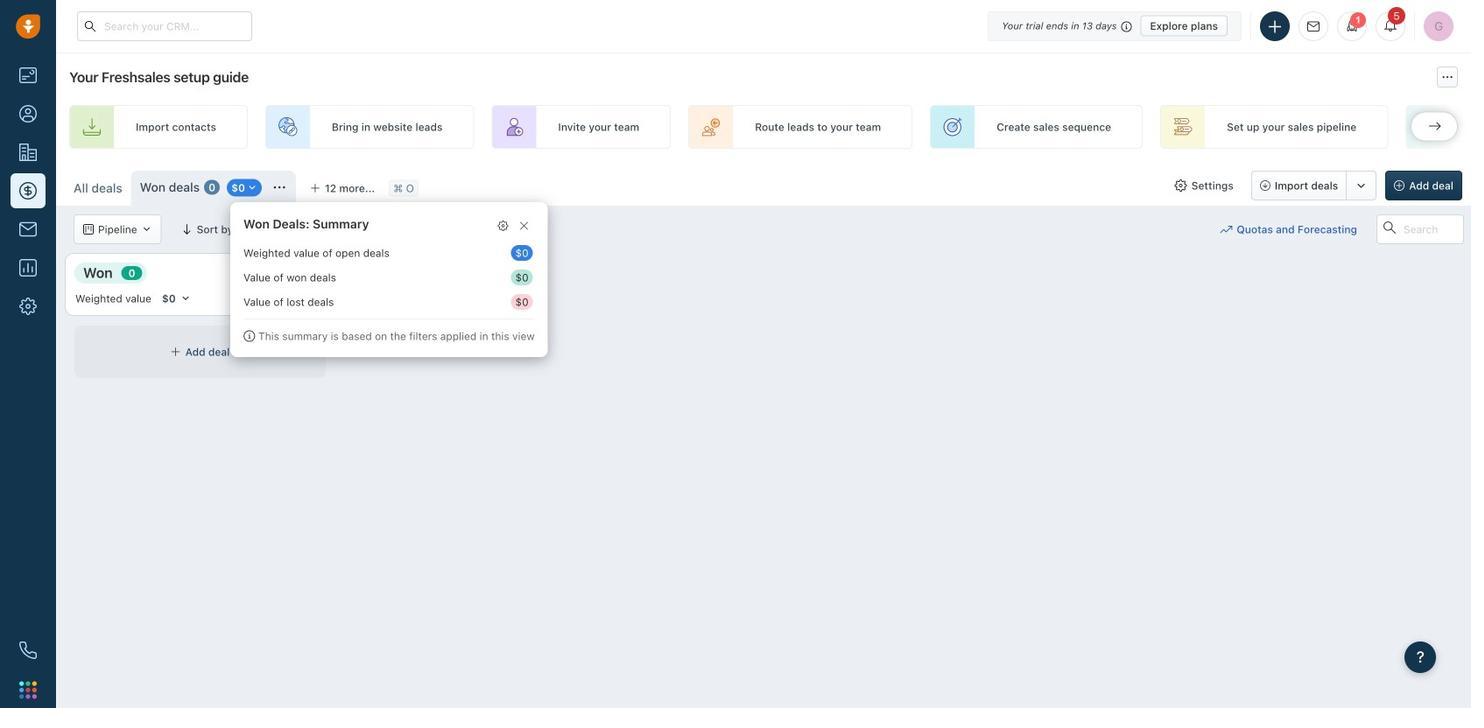 Task type: locate. For each thing, give the bounding box(es) containing it.
phone element
[[11, 633, 46, 668]]

Search your CRM... text field
[[77, 11, 252, 41]]

group
[[1251, 171, 1377, 201]]

container_wx8msf4aqz5i3rn1 image
[[273, 181, 285, 194], [519, 221, 529, 231], [319, 223, 331, 236], [142, 224, 152, 235]]

container_wx8msf4aqz5i3rn1 image
[[1175, 180, 1187, 192], [247, 183, 257, 193], [498, 221, 508, 231], [1220, 223, 1232, 236], [83, 224, 94, 235], [243, 330, 256, 342], [170, 347, 181, 357]]

dialog
[[222, 202, 548, 357]]

Search field
[[1377, 215, 1464, 244]]



Task type: vqa. For each thing, say whether or not it's contained in the screenshot.
search field
yes



Task type: describe. For each thing, give the bounding box(es) containing it.
send email image
[[1307, 21, 1320, 32]]

freshworks switcher image
[[19, 682, 37, 699]]

phone image
[[19, 642, 37, 659]]



